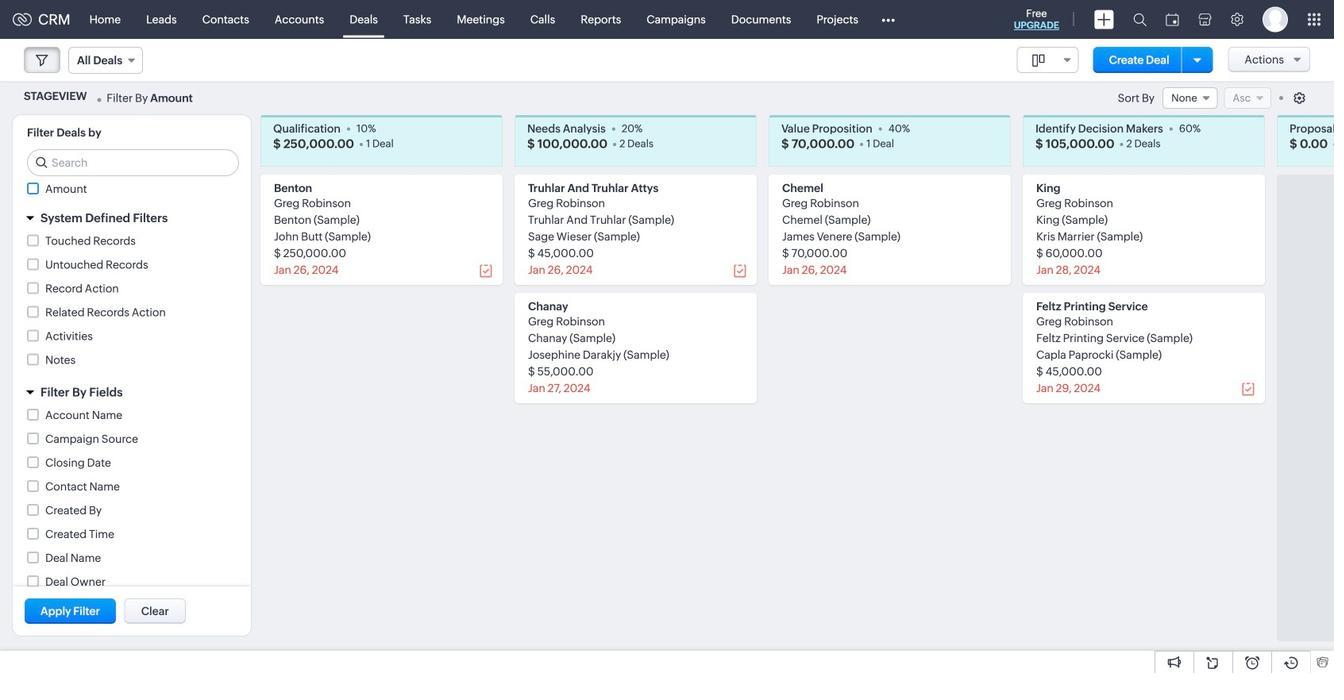 Task type: describe. For each thing, give the bounding box(es) containing it.
create menu element
[[1085, 0, 1124, 39]]

size image
[[1033, 53, 1045, 68]]

logo image
[[13, 13, 32, 26]]

create menu image
[[1095, 10, 1115, 29]]

calendar image
[[1166, 13, 1180, 26]]

search element
[[1124, 0, 1157, 39]]

Search text field
[[28, 150, 238, 176]]



Task type: vqa. For each thing, say whether or not it's contained in the screenshot.
button
no



Task type: locate. For each thing, give the bounding box(es) containing it.
profile image
[[1263, 7, 1289, 32]]

none field size
[[1018, 47, 1080, 73]]

Other Modules field
[[872, 7, 906, 32]]

None field
[[68, 47, 143, 74], [1018, 47, 1080, 73], [1163, 87, 1219, 109], [68, 47, 143, 74], [1163, 87, 1219, 109]]

profile element
[[1254, 0, 1298, 39]]

search image
[[1134, 13, 1147, 26]]



